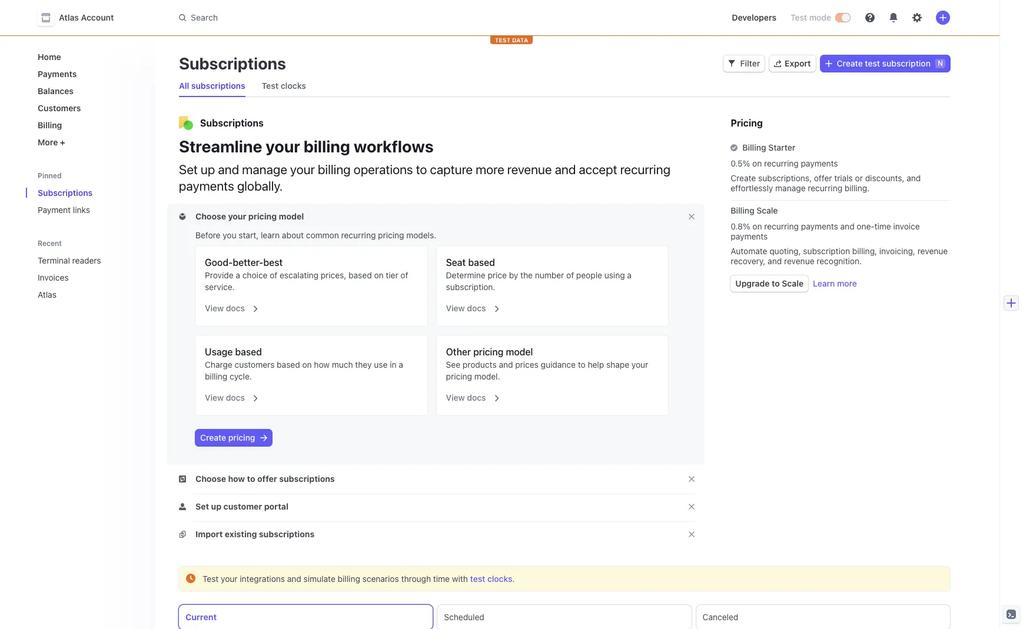 Task type: locate. For each thing, give the bounding box(es) containing it.
0 vertical spatial svg image
[[729, 60, 736, 67]]

learn more
[[813, 279, 857, 289]]

2 horizontal spatial test
[[791, 12, 807, 22]]

1 horizontal spatial a
[[399, 360, 403, 370]]

svg image inside create pricing link
[[260, 435, 267, 442]]

import existing subscriptions button
[[179, 529, 317, 541]]

billing up 0.5%
[[743, 143, 767, 153]]

0 vertical spatial tab list
[[174, 75, 950, 97]]

portal
[[264, 502, 289, 512]]

test
[[865, 58, 880, 68], [470, 574, 485, 584]]

choose inside dropdown button
[[196, 211, 226, 221]]

view
[[205, 303, 224, 313], [446, 303, 465, 313], [205, 393, 224, 403], [446, 393, 465, 403]]

determine
[[446, 270, 486, 280]]

choose up before
[[196, 211, 226, 221]]

0 vertical spatial set
[[179, 162, 198, 177]]

test right all subscriptions
[[262, 81, 279, 91]]

1 vertical spatial model
[[506, 347, 533, 357]]

globally.
[[237, 178, 283, 194]]

based inside seat based determine price by the number of people using a subscription.
[[468, 257, 495, 268]]

1 vertical spatial test
[[470, 574, 485, 584]]

subscriptions right all
[[191, 81, 245, 91]]

view down "charge"
[[205, 393, 224, 403]]

test up current
[[203, 574, 219, 584]]

docs down service.
[[226, 303, 245, 313]]

1 vertical spatial svg image
[[260, 435, 267, 442]]

docs down subscription.
[[467, 303, 486, 313]]

1 horizontal spatial test
[[262, 81, 279, 91]]

offer up portal at the left of page
[[257, 474, 277, 484]]

view docs down service.
[[205, 303, 245, 313]]

view for other pricing model
[[446, 393, 465, 403]]

0 vertical spatial atlas
[[59, 12, 79, 22]]

view docs button down the 'cycle.'
[[198, 385, 260, 406]]

atlas for atlas account
[[59, 12, 79, 22]]

0 horizontal spatial subscription
[[803, 246, 850, 256]]

about
[[282, 230, 304, 240]]

terminal readers
[[38, 256, 101, 266]]

billing for billing scale 0.8% on recurring payments and one-time invoice payments automate quoting, subscription billing, invoicing, revenue recovery, and revenue recognition.
[[731, 206, 755, 216]]

set up customer portal button
[[179, 501, 291, 513]]

view docs button down model. on the bottom left of the page
[[439, 385, 501, 406]]

on left much
[[302, 360, 312, 370]]

1 horizontal spatial model
[[506, 347, 533, 357]]

guidance
[[541, 360, 576, 370]]

2 horizontal spatial a
[[627, 270, 632, 280]]

svg image right create pricing on the left
[[260, 435, 267, 442]]

billing up 0.8%
[[731, 206, 755, 216]]

set
[[179, 162, 198, 177], [196, 502, 209, 512]]

atlas
[[59, 12, 79, 22], [38, 290, 57, 300]]

how left much
[[314, 360, 330, 370]]

test data
[[495, 37, 528, 44]]

your for pricing
[[228, 211, 246, 221]]

subscriptions
[[191, 81, 245, 91], [279, 474, 335, 484], [259, 529, 315, 539]]

1 of from the left
[[270, 270, 278, 280]]

on right 0.8%
[[753, 221, 762, 231]]

1 vertical spatial manage
[[776, 183, 806, 193]]

0 vertical spatial how
[[314, 360, 330, 370]]

pinned navigation links element
[[33, 166, 148, 220]]

1 choose from the top
[[196, 211, 226, 221]]

0 horizontal spatial more
[[476, 162, 504, 177]]

svg image left the filter
[[729, 60, 736, 67]]

subscription up learn
[[803, 246, 850, 256]]

effortlessly
[[731, 183, 773, 193]]

recurring left billing.
[[808, 183, 843, 193]]

1 vertical spatial clocks
[[488, 574, 513, 584]]

0 horizontal spatial create
[[200, 433, 226, 443]]

1 vertical spatial test
[[262, 81, 279, 91]]

streamline
[[179, 137, 262, 156]]

1 horizontal spatial of
[[401, 270, 408, 280]]

usage based charge customers based on how much they use in a billing cycle.
[[205, 347, 403, 382]]

1 horizontal spatial test
[[865, 58, 880, 68]]

model
[[279, 211, 304, 221], [506, 347, 533, 357]]

Search text field
[[172, 7, 504, 29]]

1 vertical spatial subscription
[[803, 246, 850, 256]]

more
[[476, 162, 504, 177], [837, 279, 857, 289]]

view for usage based
[[205, 393, 224, 403]]

view docs down model. on the bottom left of the page
[[446, 393, 486, 403]]

model up "prices"
[[506, 347, 533, 357]]

atlas left account
[[59, 12, 79, 22]]

test for test clocks
[[262, 81, 279, 91]]

time inside 'billing scale 0.8% on recurring payments and one-time invoice payments automate quoting, subscription billing, invoicing, revenue recovery, and revenue recognition.'
[[875, 221, 891, 231]]

on inside 'billing scale 0.8% on recurring payments and one-time invoice payments automate quoting, subscription billing, invoicing, revenue recovery, and revenue recognition.'
[[753, 221, 762, 231]]

view docs button down service.
[[198, 296, 260, 317]]

manage right effortlessly
[[776, 183, 806, 193]]

1 vertical spatial offer
[[257, 474, 277, 484]]

payments down streamline
[[179, 178, 234, 194]]

billing,
[[853, 246, 877, 256]]

a inside usage based charge customers based on how much they use in a billing cycle.
[[399, 360, 403, 370]]

2 vertical spatial svg image
[[179, 531, 186, 538]]

your inside dropdown button
[[228, 211, 246, 221]]

recurring right accept
[[620, 162, 671, 177]]

choose up set up customer portal dropdown button
[[196, 474, 226, 484]]

choose for choose how to offer subscriptions
[[196, 474, 226, 484]]

n
[[938, 59, 943, 68]]

1 horizontal spatial subscription
[[883, 58, 931, 68]]

0 vertical spatial offer
[[814, 173, 832, 183]]

scenarios
[[363, 574, 399, 584]]

a right the using
[[627, 270, 632, 280]]

1 horizontal spatial offer
[[814, 173, 832, 183]]

recurring inside streamline your billing workflows set up and manage your billing operations to capture more revenue and accept recurring payments globally.
[[620, 162, 671, 177]]

how
[[314, 360, 330, 370], [228, 474, 245, 484]]

provide
[[205, 270, 234, 280]]

0 vertical spatial clocks
[[281, 81, 306, 91]]

billing inside 'billing scale 0.8% on recurring payments and one-time invoice payments automate quoting, subscription billing, invoicing, revenue recovery, and revenue recognition.'
[[731, 206, 755, 216]]

1 vertical spatial time
[[433, 574, 450, 584]]

view docs down the 'cycle.'
[[205, 393, 245, 403]]

revenue inside streamline your billing workflows set up and manage your billing operations to capture more revenue and accept recurring payments globally.
[[507, 162, 552, 177]]

on left tier at the left top of page
[[374, 270, 384, 280]]

of down best
[[270, 270, 278, 280]]

filter
[[741, 58, 760, 68]]

payment
[[38, 205, 71, 215]]

atlas inside recent element
[[38, 290, 57, 300]]

learn
[[813, 279, 835, 289]]

1 horizontal spatial revenue
[[784, 256, 815, 266]]

more right learn
[[837, 279, 857, 289]]

1 vertical spatial create
[[731, 173, 756, 183]]

scale
[[757, 206, 778, 216], [782, 279, 804, 289]]

terminal
[[38, 256, 70, 266]]

customers
[[38, 103, 81, 113]]

1 vertical spatial how
[[228, 474, 245, 484]]

to left help at the right
[[578, 360, 586, 370]]

pricing up learn
[[248, 211, 277, 221]]

common
[[306, 230, 339, 240]]

more right capture
[[476, 162, 504, 177]]

recurring inside 'billing scale 0.8% on recurring payments and one-time invoice payments automate quoting, subscription billing, invoicing, revenue recovery, and revenue recognition.'
[[765, 221, 799, 231]]

billing starter
[[743, 143, 796, 153]]

create inside 0.5% on recurring payments create subscriptions, offer trials or discounts, and effortlessly manage recurring billing.
[[731, 173, 756, 183]]

view docs for good-
[[205, 303, 245, 313]]

view docs button for seat
[[439, 296, 501, 317]]

docs down model. on the bottom left of the page
[[467, 393, 486, 403]]

0 horizontal spatial clocks
[[281, 81, 306, 91]]

billing scale 0.8% on recurring payments and one-time invoice payments automate quoting, subscription billing, invoicing, revenue recovery, and revenue recognition.
[[731, 206, 948, 266]]

0 horizontal spatial revenue
[[507, 162, 552, 177]]

0 vertical spatial time
[[875, 221, 891, 231]]

0 vertical spatial more
[[476, 162, 504, 177]]

billing up the more +
[[38, 120, 62, 130]]

2 vertical spatial subscriptions
[[38, 188, 93, 198]]

recurring
[[764, 158, 799, 168], [620, 162, 671, 177], [808, 183, 843, 193], [765, 221, 799, 231], [341, 230, 376, 240]]

developers link
[[727, 8, 781, 27]]

1 horizontal spatial clocks
[[488, 574, 513, 584]]

choose inside "dropdown button"
[[196, 474, 226, 484]]

billing for billing
[[38, 120, 62, 130]]

payments
[[801, 158, 838, 168], [179, 178, 234, 194], [801, 221, 838, 231], [731, 231, 768, 241]]

to left capture
[[416, 162, 427, 177]]

existing
[[225, 529, 257, 539]]

0 horizontal spatial time
[[433, 574, 450, 584]]

0 vertical spatial scale
[[757, 206, 778, 216]]

2 vertical spatial billing
[[731, 206, 755, 216]]

capture
[[430, 162, 473, 177]]

1 horizontal spatial atlas
[[59, 12, 79, 22]]

model.
[[474, 372, 500, 382]]

svg image inside set up customer portal dropdown button
[[179, 504, 186, 511]]

time left the with on the bottom
[[433, 574, 450, 584]]

0 horizontal spatial test
[[470, 574, 485, 584]]

a right in
[[399, 360, 403, 370]]

1 vertical spatial atlas
[[38, 290, 57, 300]]

set down streamline
[[179, 162, 198, 177]]

0 vertical spatial create
[[837, 58, 863, 68]]

1 vertical spatial set
[[196, 502, 209, 512]]

1 horizontal spatial more
[[837, 279, 857, 289]]

a
[[236, 270, 240, 280], [627, 270, 632, 280], [399, 360, 403, 370]]

1 horizontal spatial create
[[731, 173, 756, 183]]

view docs for seat
[[446, 303, 486, 313]]

based up the price
[[468, 257, 495, 268]]

clocks
[[281, 81, 306, 91], [488, 574, 513, 584]]

customers
[[235, 360, 275, 370]]

2 horizontal spatial svg image
[[729, 60, 736, 67]]

1 vertical spatial scale
[[782, 279, 804, 289]]

svg image
[[729, 60, 736, 67], [260, 435, 267, 442], [179, 531, 186, 538]]

create for create pricing
[[200, 433, 226, 443]]

0 vertical spatial billing
[[38, 120, 62, 130]]

terminal readers link
[[33, 251, 130, 270]]

offer left trials
[[814, 173, 832, 183]]

billing
[[38, 120, 62, 130], [743, 143, 767, 153], [731, 206, 755, 216]]

how up set up customer portal dropdown button
[[228, 474, 245, 484]]

revenue
[[507, 162, 552, 177], [918, 246, 948, 256], [784, 256, 815, 266]]

and down streamline
[[218, 162, 239, 177]]

invoices link
[[33, 268, 130, 287]]

2 horizontal spatial of
[[567, 270, 574, 280]]

0 vertical spatial choose
[[196, 211, 226, 221]]

create
[[837, 58, 863, 68], [731, 173, 756, 183], [200, 433, 226, 443]]

on inside usage based charge customers based on how much they use in a billing cycle.
[[302, 360, 312, 370]]

pricing down see
[[446, 372, 472, 382]]

subscriptions inside choose how to offer subscriptions "dropdown button"
[[279, 474, 335, 484]]

settings image
[[913, 13, 922, 22]]

subscriptions up payment links on the top
[[38, 188, 93, 198]]

scale inside button
[[782, 279, 804, 289]]

1 vertical spatial subscriptions
[[200, 118, 264, 128]]

create inside create pricing link
[[200, 433, 226, 443]]

subscriptions link
[[33, 183, 146, 203]]

test down help image
[[865, 58, 880, 68]]

0 horizontal spatial offer
[[257, 474, 277, 484]]

upgrade to scale button
[[731, 276, 809, 292]]

payment links
[[38, 205, 90, 215]]

svg image inside choose your pricing model dropdown button
[[179, 213, 186, 220]]

clocks inside test clocks link
[[281, 81, 306, 91]]

1 horizontal spatial how
[[314, 360, 330, 370]]

up inside streamline your billing workflows set up and manage your billing operations to capture more revenue and accept recurring payments globally.
[[201, 162, 215, 177]]

recurring up quoting,
[[765, 221, 799, 231]]

0 vertical spatial model
[[279, 211, 304, 221]]

0 vertical spatial subscriptions
[[179, 54, 286, 73]]

0 horizontal spatial atlas
[[38, 290, 57, 300]]

view down subscription.
[[446, 303, 465, 313]]

1 vertical spatial up
[[211, 502, 222, 512]]

create for create test subscription
[[837, 58, 863, 68]]

1 vertical spatial tab list
[[179, 605, 950, 630]]

of right tier at the left top of page
[[401, 270, 408, 280]]

all subscriptions
[[179, 81, 245, 91]]

billing inside core navigation links element
[[38, 120, 62, 130]]

2 vertical spatial subscriptions
[[259, 529, 315, 539]]

docs down the 'cycle.'
[[226, 393, 245, 403]]

and left "prices"
[[499, 360, 513, 370]]

on inside good-better-best provide a choice of escalating prices, based on tier of service.
[[374, 270, 384, 280]]

0 vertical spatial manage
[[242, 162, 287, 177]]

0 vertical spatial test
[[865, 58, 880, 68]]

subscriptions down portal at the left of page
[[259, 529, 315, 539]]

1 vertical spatial billing
[[743, 143, 767, 153]]

pinned
[[38, 171, 62, 180]]

based right prices,
[[349, 270, 372, 280]]

upgrade
[[736, 279, 770, 289]]

0 vertical spatial up
[[201, 162, 215, 177]]

and inside other pricing model see products and prices guidance to help shape your pricing model.
[[499, 360, 513, 370]]

2 vertical spatial create
[[200, 433, 226, 443]]

how inside "dropdown button"
[[228, 474, 245, 484]]

time left invoice
[[875, 221, 891, 231]]

atlas down invoices
[[38, 290, 57, 300]]

atlas inside 'button'
[[59, 12, 79, 22]]

0 horizontal spatial how
[[228, 474, 245, 484]]

svg image inside filter popup button
[[729, 60, 736, 67]]

subscription left "n"
[[883, 58, 931, 68]]

to right upgrade
[[772, 279, 780, 289]]

how inside usage based charge customers based on how much they use in a billing cycle.
[[314, 360, 330, 370]]

view docs button down subscription.
[[439, 296, 501, 317]]

recurring right common
[[341, 230, 376, 240]]

test for test mode
[[791, 12, 807, 22]]

.
[[513, 574, 515, 584]]

0 horizontal spatial manage
[[242, 162, 287, 177]]

of left people
[[567, 270, 574, 280]]

escalating
[[280, 270, 319, 280]]

2 vertical spatial test
[[203, 574, 219, 584]]

subscriptions up portal at the left of page
[[279, 474, 335, 484]]

payments up trials
[[801, 158, 838, 168]]

0 vertical spatial subscriptions
[[191, 81, 245, 91]]

test inside tab list
[[262, 81, 279, 91]]

with
[[452, 574, 468, 584]]

1 vertical spatial more
[[837, 279, 857, 289]]

manage up globally.
[[242, 162, 287, 177]]

docs for model
[[467, 393, 486, 403]]

trials
[[835, 173, 853, 183]]

tab list
[[174, 75, 950, 97], [179, 605, 950, 630]]

data
[[512, 37, 528, 44]]

to up customer
[[247, 474, 255, 484]]

customers link
[[33, 98, 146, 118]]

before you start, learn about common recurring pricing models.
[[196, 230, 437, 240]]

1 horizontal spatial manage
[[776, 183, 806, 193]]

offer inside "dropdown button"
[[257, 474, 277, 484]]

model up 'about'
[[279, 211, 304, 221]]

3 of from the left
[[567, 270, 574, 280]]

a inside seat based determine price by the number of people using a subscription.
[[627, 270, 632, 280]]

time for one-
[[875, 221, 891, 231]]

0 horizontal spatial of
[[270, 270, 278, 280]]

test right the with on the bottom
[[470, 574, 485, 584]]

view down see
[[446, 393, 465, 403]]

other pricing model see products and prices guidance to help shape your pricing model.
[[446, 347, 649, 382]]

and right discounts,
[[907, 173, 921, 183]]

svg image inside import existing subscriptions dropdown button
[[179, 531, 186, 538]]

billing inside usage based charge customers based on how much they use in a billing cycle.
[[205, 372, 227, 382]]

of inside seat based determine price by the number of people using a subscription.
[[567, 270, 574, 280]]

a down the better-
[[236, 270, 240, 280]]

test
[[791, 12, 807, 22], [262, 81, 279, 91], [203, 574, 219, 584]]

svg image
[[825, 60, 832, 67], [179, 213, 186, 220], [179, 476, 186, 483], [179, 504, 186, 511]]

subscriptions inside import existing subscriptions dropdown button
[[259, 529, 315, 539]]

help image
[[866, 13, 875, 22]]

set inside set up customer portal dropdown button
[[196, 502, 209, 512]]

on right 0.5%
[[753, 158, 762, 168]]

import
[[196, 529, 223, 539]]

core navigation links element
[[33, 47, 146, 152]]

view down service.
[[205, 303, 224, 313]]

set up import
[[196, 502, 209, 512]]

0 horizontal spatial scale
[[757, 206, 778, 216]]

mode
[[810, 12, 832, 22]]

1 horizontal spatial scale
[[782, 279, 804, 289]]

view docs down subscription.
[[446, 303, 486, 313]]

2 choose from the top
[[196, 474, 226, 484]]

test left mode on the right top of the page
[[791, 12, 807, 22]]

0 horizontal spatial model
[[279, 211, 304, 221]]

subscriptions up streamline
[[200, 118, 264, 128]]

up left customer
[[211, 502, 222, 512]]

subscriptions
[[179, 54, 286, 73], [200, 118, 264, 128], [38, 188, 93, 198]]

subscriptions up all subscriptions
[[179, 54, 286, 73]]

1 vertical spatial subscriptions
[[279, 474, 335, 484]]

integrations
[[240, 574, 285, 584]]

model inside dropdown button
[[279, 211, 304, 221]]

balances link
[[33, 81, 146, 101]]

and inside 0.5% on recurring payments create subscriptions, offer trials or discounts, and effortlessly manage recurring billing.
[[907, 173, 921, 183]]

2 horizontal spatial create
[[837, 58, 863, 68]]

choose
[[196, 211, 226, 221], [196, 474, 226, 484]]

1 vertical spatial choose
[[196, 474, 226, 484]]

svg image left import
[[179, 531, 186, 538]]

svg image inside choose how to offer subscriptions "dropdown button"
[[179, 476, 186, 483]]

0 horizontal spatial svg image
[[179, 531, 186, 538]]

0 vertical spatial subscription
[[883, 58, 931, 68]]

up down streamline
[[201, 162, 215, 177]]

0 vertical spatial test
[[791, 12, 807, 22]]

simulate
[[304, 574, 336, 584]]

0 horizontal spatial a
[[236, 270, 240, 280]]

pinned element
[[33, 183, 146, 220]]

1 horizontal spatial time
[[875, 221, 891, 231]]

best
[[263, 257, 283, 268]]

scale inside 'billing scale 0.8% on recurring payments and one-time invoice payments automate quoting, subscription billing, invoicing, revenue recovery, and revenue recognition.'
[[757, 206, 778, 216]]

pricing up "products" on the left
[[473, 347, 504, 357]]

scale left learn
[[782, 279, 804, 289]]

1 horizontal spatial svg image
[[260, 435, 267, 442]]

payments inside 0.5% on recurring payments create subscriptions, offer trials or discounts, and effortlessly manage recurring billing.
[[801, 158, 838, 168]]

scale down effortlessly
[[757, 206, 778, 216]]

+
[[60, 137, 65, 147]]



Task type: describe. For each thing, give the bounding box(es) containing it.
choice
[[242, 270, 268, 280]]

payment links link
[[33, 200, 146, 220]]

scheduled button
[[438, 605, 692, 630]]

use
[[374, 360, 388, 370]]

atlas link
[[33, 285, 130, 304]]

test clocks link
[[470, 574, 513, 584]]

your inside other pricing model see products and prices guidance to help shape your pricing model.
[[632, 360, 649, 370]]

start,
[[239, 230, 259, 240]]

quoting,
[[770, 246, 801, 256]]

test your integrations and simulate billing scenarios through time with test clocks .
[[203, 574, 515, 584]]

view docs for usage
[[205, 393, 245, 403]]

to inside other pricing model see products and prices guidance to help shape your pricing model.
[[578, 360, 586, 370]]

billing.
[[845, 183, 870, 193]]

offer inside 0.5% on recurring payments create subscriptions, offer trials or discounts, and effortlessly manage recurring billing.
[[814, 173, 832, 183]]

canceled button
[[696, 605, 950, 630]]

seat based determine price by the number of people using a subscription.
[[446, 257, 632, 292]]

to inside button
[[772, 279, 780, 289]]

import existing subscriptions
[[196, 529, 315, 539]]

tab list containing current
[[179, 605, 950, 630]]

subscription inside 'billing scale 0.8% on recurring payments and one-time invoice payments automate quoting, subscription billing, invoicing, revenue recovery, and revenue recognition.'
[[803, 246, 850, 256]]

usage
[[205, 347, 233, 357]]

pricing
[[731, 118, 763, 128]]

up inside dropdown button
[[211, 502, 222, 512]]

0.5% on recurring payments create subscriptions, offer trials or discounts, and effortlessly manage recurring billing.
[[731, 158, 921, 193]]

Search search field
[[172, 7, 504, 29]]

number
[[535, 270, 564, 280]]

choose for choose your pricing model
[[196, 211, 226, 221]]

view docs button for good-
[[198, 296, 260, 317]]

workflows
[[354, 137, 434, 156]]

much
[[332, 360, 353, 370]]

search
[[191, 12, 218, 22]]

seat
[[446, 257, 466, 268]]

based inside good-better-best provide a choice of escalating prices, based on tier of service.
[[349, 270, 372, 280]]

and left accept
[[555, 162, 576, 177]]

all subscriptions link
[[174, 78, 250, 94]]

discounts,
[[865, 173, 905, 183]]

atlas for atlas
[[38, 290, 57, 300]]

pricing inside dropdown button
[[248, 211, 277, 221]]

more inside streamline your billing workflows set up and manage your billing operations to capture more revenue and accept recurring payments globally.
[[476, 162, 504, 177]]

pricing left models. on the top of page
[[378, 230, 404, 240]]

time for through
[[433, 574, 450, 584]]

2 of from the left
[[401, 270, 408, 280]]

invoices
[[38, 273, 69, 283]]

prices,
[[321, 270, 346, 280]]

payments inside streamline your billing workflows set up and manage your billing operations to capture more revenue and accept recurring payments globally.
[[179, 178, 234, 194]]

test mode
[[791, 12, 832, 22]]

products
[[463, 360, 497, 370]]

recovery,
[[731, 256, 766, 266]]

svg image for choose how to offer subscriptions
[[179, 476, 186, 483]]

by
[[509, 270, 518, 280]]

developers
[[732, 12, 777, 22]]

on inside 0.5% on recurring payments create subscriptions, offer trials or discounts, and effortlessly manage recurring billing.
[[753, 158, 762, 168]]

0.8%
[[731, 221, 751, 231]]

subscription.
[[446, 282, 496, 292]]

0.5%
[[731, 158, 750, 168]]

model inside other pricing model see products and prices guidance to help shape your pricing model.
[[506, 347, 533, 357]]

recent element
[[26, 251, 155, 304]]

service.
[[205, 282, 235, 292]]

the
[[521, 270, 533, 280]]

to inside streamline your billing workflows set up and manage your billing operations to capture more revenue and accept recurring payments globally.
[[416, 162, 427, 177]]

tab list containing all subscriptions
[[174, 75, 950, 97]]

based right customers
[[277, 360, 300, 370]]

in
[[390, 360, 397, 370]]

docs for charge
[[226, 393, 245, 403]]

upgrade to scale
[[736, 279, 804, 289]]

view docs button for usage
[[198, 385, 260, 406]]

view for seat based
[[446, 303, 465, 313]]

to inside "dropdown button"
[[247, 474, 255, 484]]

more
[[38, 137, 58, 147]]

docs for best
[[226, 303, 245, 313]]

shape
[[607, 360, 630, 370]]

before
[[196, 230, 221, 240]]

more +
[[38, 137, 65, 147]]

svg image for filter
[[729, 60, 736, 67]]

you
[[223, 230, 236, 240]]

your for integrations
[[221, 574, 238, 584]]

your for billing
[[266, 137, 300, 156]]

subscriptions,
[[759, 173, 812, 183]]

choose your pricing model button
[[179, 211, 306, 223]]

export button
[[770, 55, 816, 72]]

and left one-
[[841, 221, 855, 231]]

one-
[[857, 221, 875, 231]]

manage inside streamline your billing workflows set up and manage your billing operations to capture more revenue and accept recurring payments globally.
[[242, 162, 287, 177]]

svg image for create pricing
[[260, 435, 267, 442]]

svg image for import existing subscriptions
[[179, 531, 186, 538]]

choose how to offer subscriptions button
[[179, 473, 337, 485]]

view docs for other
[[446, 393, 486, 403]]

recurring up subscriptions,
[[764, 158, 799, 168]]

good-
[[205, 257, 233, 268]]

home link
[[33, 47, 146, 67]]

create pricing
[[200, 433, 255, 443]]

price
[[488, 270, 507, 280]]

billing link
[[33, 115, 146, 135]]

they
[[355, 360, 372, 370]]

and left simulate
[[287, 574, 301, 584]]

pricing up choose how to offer subscriptions "dropdown button"
[[228, 433, 255, 443]]

and up upgrade to scale
[[768, 256, 782, 266]]

recent navigation links element
[[26, 234, 155, 304]]

billing for billing starter
[[743, 143, 767, 153]]

0 horizontal spatial test
[[203, 574, 219, 584]]

subscriptions inside subscriptions link
[[38, 188, 93, 198]]

set inside streamline your billing workflows set up and manage your billing operations to capture more revenue and accept recurring payments globally.
[[179, 162, 198, 177]]

starter
[[769, 143, 796, 153]]

view docs button for other
[[439, 385, 501, 406]]

payments
[[38, 69, 77, 79]]

good-better-best provide a choice of escalating prices, based on tier of service.
[[205, 257, 408, 292]]

automate
[[731, 246, 768, 256]]

charge
[[205, 360, 232, 370]]

tier
[[386, 270, 398, 280]]

more inside learn more "link"
[[837, 279, 857, 289]]

scheduled
[[444, 612, 485, 622]]

create pricing link
[[196, 430, 272, 446]]

current
[[185, 612, 217, 622]]

docs for determine
[[467, 303, 486, 313]]

a inside good-better-best provide a choice of escalating prices, based on tier of service.
[[236, 270, 240, 280]]

all
[[179, 81, 189, 91]]

readers
[[72, 256, 101, 266]]

subscriptions inside all subscriptions link
[[191, 81, 245, 91]]

payments up recognition.
[[801, 221, 838, 231]]

help
[[588, 360, 604, 370]]

current button
[[179, 605, 433, 630]]

streamline your billing workflows set up and manage your billing operations to capture more revenue and accept recurring payments globally.
[[179, 137, 671, 194]]

atlas account
[[59, 12, 114, 22]]

customer
[[224, 502, 262, 512]]

manage inside 0.5% on recurring payments create subscriptions, offer trials or discounts, and effortlessly manage recurring billing.
[[776, 183, 806, 193]]

home
[[38, 52, 61, 62]]

2 horizontal spatial revenue
[[918, 246, 948, 256]]

or
[[855, 173, 863, 183]]

svg image for choose your pricing model
[[179, 213, 186, 220]]

payments up automate
[[731, 231, 768, 241]]

atlas account button
[[38, 9, 126, 26]]

invoice
[[894, 221, 920, 231]]

view for good-better-best
[[205, 303, 224, 313]]

svg image for set up customer portal
[[179, 504, 186, 511]]

based up customers
[[235, 347, 262, 357]]



Task type: vqa. For each thing, say whether or not it's contained in the screenshot.


